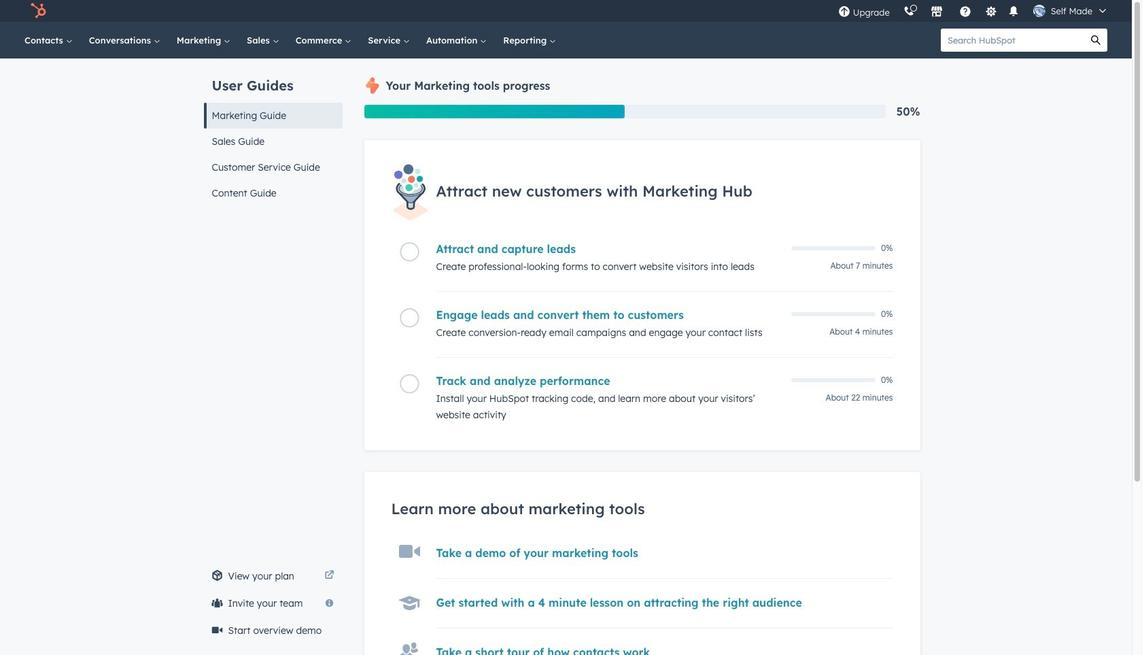 Task type: locate. For each thing, give the bounding box(es) containing it.
progress bar
[[364, 105, 625, 118]]

user guides element
[[204, 59, 343, 206]]

ruby anderson image
[[1034, 5, 1046, 17]]

1 link opens in a new window image from the top
[[325, 568, 334, 584]]

link opens in a new window image
[[325, 568, 334, 584], [325, 571, 334, 581]]

menu
[[832, 0, 1116, 22]]

2 link opens in a new window image from the top
[[325, 571, 334, 581]]



Task type: describe. For each thing, give the bounding box(es) containing it.
marketplaces image
[[931, 6, 943, 18]]

Search HubSpot search field
[[941, 29, 1085, 52]]



Task type: vqa. For each thing, say whether or not it's contained in the screenshot.
2nd Press to sort. element from left
no



